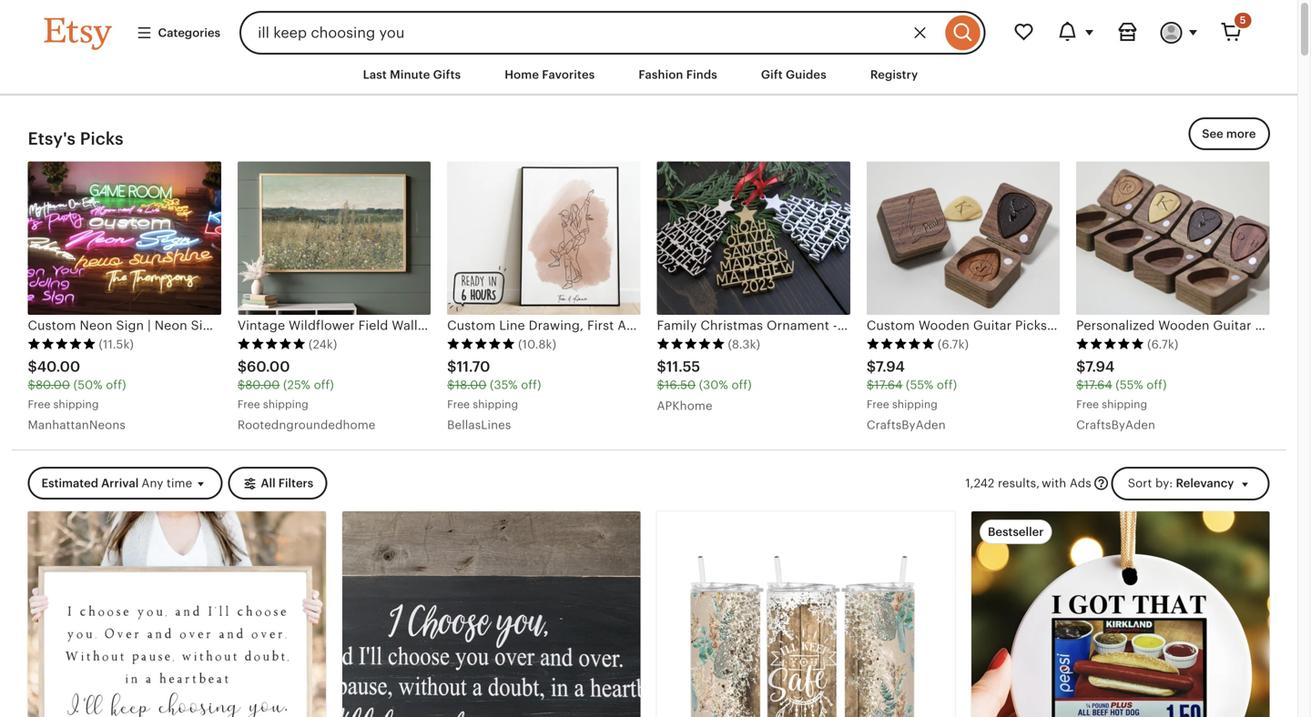 Task type: locate. For each thing, give the bounding box(es) containing it.
ads
[[1070, 477, 1092, 490]]

(50%
[[73, 379, 103, 392]]

1 horizontal spatial craftsbyaden
[[1077, 418, 1156, 432]]

gift guides link
[[748, 58, 841, 91]]

0 horizontal spatial product video element
[[28, 512, 326, 718]]

4 shipping from the left
[[893, 398, 938, 411]]

2 $ 7.94 $ 17.64 (55% off) free shipping craftsbyaden from the left
[[1077, 359, 1167, 432]]

free for custom neon sign | neon sign | wedding signs | name neon sign | led neon light sign | wedding bridesmaid gifts | wall decor | home decor image
[[28, 398, 50, 411]]

6 5 out of 5 stars image from the left
[[1077, 338, 1145, 351]]

product video element for i choose you and i'll choose you over and over and over i'll keep choosing you sign | farmhouse style sign master bedroom above bed sign image
[[28, 512, 326, 718]]

with ads
[[1042, 477, 1092, 490]]

last minute gifts
[[363, 68, 461, 82]]

family christmas ornament - personalized ornament with names - christmas tree ornament image
[[657, 162, 851, 315]]

1 $ 7.94 $ 17.64 (55% off) free shipping craftsbyaden from the left
[[867, 359, 958, 432]]

3 5 out of 5 stars image from the left
[[447, 338, 516, 351]]

(6.7k) for 5 out of 5 stars image for custom wooden guitar picks box,personalized guitar pick box storage,wood guitar plectrum organizer music,gift for guitarist musician image at top right
[[938, 338, 969, 352]]

personalized wooden guitar picks box,custom engraved guitar pick box storage,guitar plectrum organizer,music gift for guitarist musician image
[[1077, 162, 1270, 315]]

7.94
[[876, 359, 905, 375], [1086, 359, 1115, 375]]

0 horizontal spatial (6.7k)
[[938, 338, 969, 352]]

80.00 down 40.00
[[35, 379, 70, 392]]

$
[[28, 359, 37, 375], [238, 359, 247, 375], [447, 359, 457, 375], [657, 359, 667, 375], [867, 359, 876, 375], [1077, 359, 1086, 375], [28, 379, 35, 392], [238, 379, 245, 392], [447, 379, 455, 392], [657, 379, 665, 392], [867, 379, 875, 392], [1077, 379, 1084, 392]]

gifts
[[433, 68, 461, 82]]

5 free from the left
[[1077, 398, 1099, 411]]

5 5 out of 5 stars image from the left
[[867, 338, 935, 351]]

$ 60.00 $ 80.00 (25% off) free shipping rootedngroundedhome
[[238, 359, 376, 432]]

filters
[[279, 477, 314, 491]]

1 horizontal spatial (55%
[[1116, 379, 1144, 392]]

off) inside $ 11.70 $ 18.00 (35% off) free shipping bellaslines
[[521, 379, 542, 392]]

1 free from the left
[[28, 398, 50, 411]]

with
[[1042, 477, 1067, 490]]

3 shipping from the left
[[473, 398, 518, 411]]

shipping for 5 out of 5 stars image corresponding to custom line drawing, first anniversary gift, portrait from photo, gift for boyfriend, unique husband gift, lesbian gift, gift for him
[[473, 398, 518, 411]]

see more link
[[1189, 118, 1270, 151]]

gift guides
[[761, 68, 827, 82]]

minute
[[390, 68, 430, 82]]

3 free from the left
[[447, 398, 470, 411]]

11.55
[[667, 359, 701, 375]]

5 off) from the left
[[937, 379, 958, 392]]

craftsbyaden for 5 out of 5 stars image for custom wooden guitar picks box,personalized guitar pick box storage,wood guitar plectrum organizer music,gift for guitarist musician image at top right
[[867, 418, 946, 432]]

off) for custom line drawing, first anniversary gift, portrait from photo, gift for boyfriend, unique husband gift, lesbian gift, gift for him
[[521, 379, 542, 392]]

1 shipping from the left
[[53, 398, 99, 411]]

product video element
[[28, 512, 326, 718], [972, 512, 1270, 718]]

free inside $ 11.70 $ 18.00 (35% off) free shipping bellaslines
[[447, 398, 470, 411]]

shipping inside $ 11.70 $ 18.00 (35% off) free shipping bellaslines
[[473, 398, 518, 411]]

0 horizontal spatial $ 7.94 $ 17.64 (55% off) free shipping craftsbyaden
[[867, 359, 958, 432]]

2 product video element from the left
[[972, 512, 1270, 718]]

any
[[142, 477, 163, 491]]

0 horizontal spatial craftsbyaden
[[867, 418, 946, 432]]

(6.7k) for personalized wooden guitar picks box,custom engraved guitar pick box storage,guitar plectrum organizer,music gift for guitarist musician image 5 out of 5 stars image
[[1148, 338, 1179, 352]]

2 5 out of 5 stars image from the left
[[238, 338, 306, 351]]

time
[[167, 477, 192, 491]]

4 5 out of 5 stars image from the left
[[657, 338, 726, 351]]

1 (55% from the left
[[906, 379, 934, 392]]

off) inside the $ 60.00 $ 80.00 (25% off) free shipping rootedngroundedhome
[[314, 379, 334, 392]]

1,242 results,
[[966, 477, 1040, 490]]

last
[[363, 68, 387, 82]]

0 horizontal spatial (55%
[[906, 379, 934, 392]]

custom neon sign | neon sign | wedding signs | name neon sign | led neon light sign | wedding bridesmaid gifts | wall decor | home decor image
[[28, 162, 221, 315]]

17.64
[[875, 379, 903, 392], [1084, 379, 1113, 392]]

free inside the $ 60.00 $ 80.00 (25% off) free shipping rootedngroundedhome
[[238, 398, 260, 411]]

favorites
[[542, 68, 595, 82]]

results,
[[998, 477, 1040, 490]]

i choose you and i'll keep choosing you over and over without pause without a doubt in a heartbeat i'll keep choosing you image
[[342, 512, 641, 718]]

1 product video element from the left
[[28, 512, 326, 718]]

5 out of 5 stars image for custom wooden guitar picks box,personalized guitar pick box storage,wood guitar plectrum organizer music,gift for guitarist musician image at top right
[[867, 338, 935, 351]]

$ 7.94 $ 17.64 (55% off) free shipping craftsbyaden
[[867, 359, 958, 432], [1077, 359, 1167, 432]]

1 off) from the left
[[106, 379, 126, 392]]

craftsbyaden for personalized wooden guitar picks box,custom engraved guitar pick box storage,guitar plectrum organizer,music gift for guitarist musician image 5 out of 5 stars image
[[1077, 418, 1156, 432]]

off) for custom neon sign | neon sign | wedding signs | name neon sign | led neon light sign | wedding bridesmaid gifts | wall decor | home decor image
[[106, 379, 126, 392]]

6 off) from the left
[[1147, 379, 1167, 392]]

shipping inside the $ 60.00 $ 80.00 (25% off) free shipping rootedngroundedhome
[[263, 398, 309, 411]]

shipping for 5 out of 5 stars image for custom neon sign | neon sign | wedding signs | name neon sign | led neon light sign | wedding bridesmaid gifts | wall decor | home decor image
[[53, 398, 99, 411]]

free for custom line drawing, first anniversary gift, portrait from photo, gift for boyfriend, unique husband gift, lesbian gift, gift for him
[[447, 398, 470, 411]]

0 horizontal spatial 80.00
[[35, 379, 70, 392]]

1 craftsbyaden from the left
[[867, 418, 946, 432]]

$ 11.55 $ 16.50 (30% off) apkhome
[[657, 359, 752, 413]]

finds
[[687, 68, 718, 82]]

(55%
[[906, 379, 934, 392], [1116, 379, 1144, 392]]

1 horizontal spatial 17.64
[[1084, 379, 1113, 392]]

free
[[28, 398, 50, 411], [238, 398, 260, 411], [447, 398, 470, 411], [867, 398, 890, 411], [1077, 398, 1099, 411]]

none search field inside categories banner
[[240, 11, 986, 55]]

1 5 out of 5 stars image from the left
[[28, 338, 96, 351]]

home
[[505, 68, 539, 82]]

1 80.00 from the left
[[35, 379, 70, 392]]

categories banner
[[11, 0, 1287, 55]]

4 off) from the left
[[732, 379, 752, 392]]

shipping inside $ 40.00 $ 80.00 (50% off) free shipping manhattanneons
[[53, 398, 99, 411]]

11.70
[[457, 359, 490, 375]]

2 (55% from the left
[[1116, 379, 1144, 392]]

80.00 inside $ 40.00 $ 80.00 (50% off) free shipping manhattanneons
[[35, 379, 70, 392]]

free inside $ 40.00 $ 80.00 (50% off) free shipping manhattanneons
[[28, 398, 50, 411]]

2 7.94 from the left
[[1086, 359, 1115, 375]]

1 17.64 from the left
[[875, 379, 903, 392]]

80.00 inside the $ 60.00 $ 80.00 (25% off) free shipping rootedngroundedhome
[[245, 379, 280, 392]]

(55% for custom wooden guitar picks box,personalized guitar pick box storage,wood guitar plectrum organizer music,gift for guitarist musician image at top right
[[906, 379, 934, 392]]

registry
[[871, 68, 919, 82]]

home favorites link
[[491, 58, 609, 91]]

5 out of 5 stars image
[[28, 338, 96, 351], [238, 338, 306, 351], [447, 338, 516, 351], [657, 338, 726, 351], [867, 338, 935, 351], [1077, 338, 1145, 351]]

4 free from the left
[[867, 398, 890, 411]]

more
[[1227, 127, 1257, 141]]

(6.7k)
[[938, 338, 969, 352], [1148, 338, 1179, 352]]

1 horizontal spatial (6.7k)
[[1148, 338, 1179, 352]]

80.00
[[35, 379, 70, 392], [245, 379, 280, 392]]

shipping
[[53, 398, 99, 411], [263, 398, 309, 411], [473, 398, 518, 411], [893, 398, 938, 411], [1102, 398, 1148, 411]]

80.00 down 60.00
[[245, 379, 280, 392]]

1 (6.7k) from the left
[[938, 338, 969, 352]]

manhattanneons
[[28, 418, 126, 432]]

2 shipping from the left
[[263, 398, 309, 411]]

1 7.94 from the left
[[876, 359, 905, 375]]

3 off) from the left
[[521, 379, 542, 392]]

2 80.00 from the left
[[245, 379, 280, 392]]

2 craftsbyaden from the left
[[1077, 418, 1156, 432]]

baby shower gift, new mom gift, mom & mini gifts, tumbler set, new baby gifts, boho tumbler, ill keep you safe tumbler image
[[657, 512, 956, 718]]

2 free from the left
[[238, 398, 260, 411]]

off) for vintage wildflower field wall art | field of flowers art | botanical wildflower art | 167 image
[[314, 379, 334, 392]]

estimated
[[41, 477, 98, 491]]

all filters button
[[228, 467, 327, 500]]

1 horizontal spatial 7.94
[[1086, 359, 1115, 375]]

1 horizontal spatial $ 7.94 $ 17.64 (55% off) free shipping craftsbyaden
[[1077, 359, 1167, 432]]

off)
[[106, 379, 126, 392], [314, 379, 334, 392], [521, 379, 542, 392], [732, 379, 752, 392], [937, 379, 958, 392], [1147, 379, 1167, 392]]

0 horizontal spatial 17.64
[[875, 379, 903, 392]]

Search for anything text field
[[240, 11, 941, 55]]

5 shipping from the left
[[1102, 398, 1148, 411]]

menu bar
[[11, 55, 1287, 96]]

60.00
[[247, 359, 290, 375]]

1 horizontal spatial product video element
[[972, 512, 1270, 718]]

1 horizontal spatial 80.00
[[245, 379, 280, 392]]

shipping for personalized wooden guitar picks box,custom engraved guitar pick box storage,guitar plectrum organizer,music gift for guitarist musician image 5 out of 5 stars image
[[1102, 398, 1148, 411]]

by:
[[1156, 477, 1173, 490]]

free for personalized wooden guitar picks box,custom engraved guitar pick box storage,guitar plectrum organizer,music gift for guitarist musician image
[[1077, 398, 1099, 411]]

picks
[[80, 129, 124, 148]]

2 (6.7k) from the left
[[1148, 338, 1179, 352]]

(25%
[[283, 379, 311, 392]]

craftsbyaden
[[867, 418, 946, 432], [1077, 418, 1156, 432]]

1,242
[[966, 477, 995, 490]]

product video element for costco hot dog combo ornoment -  i got that dog in me ormoment -  keep 150 dank meme ornoment image
[[972, 512, 1270, 718]]

None search field
[[240, 11, 986, 55]]

bestseller
[[988, 525, 1044, 539]]

rootedngroundedhome
[[238, 418, 376, 432]]

0 horizontal spatial 7.94
[[876, 359, 905, 375]]

2 off) from the left
[[314, 379, 334, 392]]

estimated arrival any time
[[41, 477, 192, 491]]

40.00
[[37, 359, 80, 375]]

off) inside $ 40.00 $ 80.00 (50% off) free shipping manhattanneons
[[106, 379, 126, 392]]

2 17.64 from the left
[[1084, 379, 1113, 392]]



Task type: describe. For each thing, give the bounding box(es) containing it.
5 out of 5 stars image for custom neon sign | neon sign | wedding signs | name neon sign | led neon light sign | wedding bridesmaid gifts | wall decor | home decor image
[[28, 338, 96, 351]]

free for vintage wildflower field wall art | field of flowers art | botanical wildflower art | 167 image
[[238, 398, 260, 411]]

see more
[[1203, 127, 1257, 141]]

$ 11.70 $ 18.00 (35% off) free shipping bellaslines
[[447, 359, 542, 432]]

sort by: relevancy
[[1128, 477, 1235, 490]]

bellaslines
[[447, 418, 511, 432]]

(35%
[[490, 379, 518, 392]]

fashion
[[639, 68, 684, 82]]

off) for personalized wooden guitar picks box,custom engraved guitar pick box storage,guitar plectrum organizer,music gift for guitarist musician image
[[1147, 379, 1167, 392]]

registry link
[[857, 58, 932, 91]]

5 out of 5 stars image for vintage wildflower field wall art | field of flowers art | botanical wildflower art | 167 image
[[238, 338, 306, 351]]

sort
[[1128, 477, 1153, 490]]

home favorites
[[505, 68, 595, 82]]

80.00 for 60.00
[[245, 379, 280, 392]]

(55% for personalized wooden guitar picks box,custom engraved guitar pick box storage,guitar plectrum organizer,music gift for guitarist musician image
[[1116, 379, 1144, 392]]

bestseller link
[[972, 512, 1270, 718]]

last minute gifts link
[[349, 58, 475, 91]]

etsy's
[[28, 129, 76, 148]]

costco hot dog combo ornoment -  i got that dog in me ormoment -  keep 150 dank meme ornoment image
[[972, 512, 1270, 718]]

relevancy
[[1176, 477, 1235, 490]]

apkhome
[[657, 399, 713, 413]]

(24k)
[[309, 338, 337, 352]]

custom wooden guitar picks box,personalized guitar pick box storage,wood guitar plectrum organizer music,gift for guitarist musician image
[[867, 162, 1060, 315]]

$ 7.94 $ 17.64 (55% off) free shipping craftsbyaden for personalized wooden guitar picks box,custom engraved guitar pick box storage,guitar plectrum organizer,music gift for guitarist musician image
[[1077, 359, 1167, 432]]

7.94 for personalized wooden guitar picks box,custom engraved guitar pick box storage,guitar plectrum organizer,music gift for guitarist musician image
[[1086, 359, 1115, 375]]

5 out of 5 stars image for "family christmas ornament - personalized ornament with names - christmas tree ornament" image on the top
[[657, 338, 726, 351]]

5 out of 5 stars image for personalized wooden guitar picks box,custom engraved guitar pick box storage,guitar plectrum organizer,music gift for guitarist musician image
[[1077, 338, 1145, 351]]

etsy's picks
[[28, 129, 124, 148]]

17.64 for 5 out of 5 stars image for custom wooden guitar picks box,personalized guitar pick box storage,wood guitar plectrum organizer music,gift for guitarist musician image at top right
[[875, 379, 903, 392]]

categories button
[[123, 16, 234, 49]]

guides
[[786, 68, 827, 82]]

5 link
[[1210, 11, 1254, 55]]

categories
[[158, 26, 221, 40]]

see
[[1203, 127, 1224, 141]]

shipping for vintage wildflower field wall art | field of flowers art | botanical wildflower art | 167 image 5 out of 5 stars image
[[263, 398, 309, 411]]

80.00 for 40.00
[[35, 379, 70, 392]]

gift
[[761, 68, 783, 82]]

off) inside '$ 11.55 $ 16.50 (30% off) apkhome'
[[732, 379, 752, 392]]

menu bar containing last minute gifts
[[11, 55, 1287, 96]]

(10.8k)
[[518, 338, 557, 352]]

free for custom wooden guitar picks box,personalized guitar pick box storage,wood guitar plectrum organizer music,gift for guitarist musician image at top right
[[867, 398, 890, 411]]

all filters
[[261, 477, 314, 491]]

fashion finds link
[[625, 58, 731, 91]]

(8.3k)
[[728, 338, 761, 352]]

(30%
[[699, 379, 729, 392]]

vintage wildflower field wall art | field of flowers art | botanical wildflower art | 167 image
[[238, 162, 431, 315]]

18.00
[[455, 379, 487, 392]]

$ 7.94 $ 17.64 (55% off) free shipping craftsbyaden for custom wooden guitar picks box,personalized guitar pick box storage,wood guitar plectrum organizer music,gift for guitarist musician image at top right
[[867, 359, 958, 432]]

5
[[1240, 15, 1247, 26]]

17.64 for personalized wooden guitar picks box,custom engraved guitar pick box storage,guitar plectrum organizer,music gift for guitarist musician image 5 out of 5 stars image
[[1084, 379, 1113, 392]]

fashion finds
[[639, 68, 718, 82]]

arrival
[[101, 477, 139, 491]]

shipping for 5 out of 5 stars image for custom wooden guitar picks box,personalized guitar pick box storage,wood guitar plectrum organizer music,gift for guitarist musician image at top right
[[893, 398, 938, 411]]

all
[[261, 477, 276, 491]]

see more button
[[1189, 118, 1270, 151]]

7.94 for custom wooden guitar picks box,personalized guitar pick box storage,wood guitar plectrum organizer music,gift for guitarist musician image at top right
[[876, 359, 905, 375]]

off) for custom wooden guitar picks box,personalized guitar pick box storage,wood guitar plectrum organizer music,gift for guitarist musician image at top right
[[937, 379, 958, 392]]

i choose you and i'll choose you over and over and over i'll keep choosing you sign | farmhouse style sign master bedroom above bed sign image
[[28, 512, 326, 718]]

custom line drawing, first anniversary gift, portrait from photo, gift for boyfriend, unique husband gift, lesbian gift, gift for him image
[[447, 162, 641, 315]]

16.50
[[665, 379, 696, 392]]

$ 40.00 $ 80.00 (50% off) free shipping manhattanneons
[[28, 359, 126, 432]]

(11.5k)
[[99, 338, 134, 352]]

5 out of 5 stars image for custom line drawing, first anniversary gift, portrait from photo, gift for boyfriend, unique husband gift, lesbian gift, gift for him
[[447, 338, 516, 351]]



Task type: vqa. For each thing, say whether or not it's contained in the screenshot.


